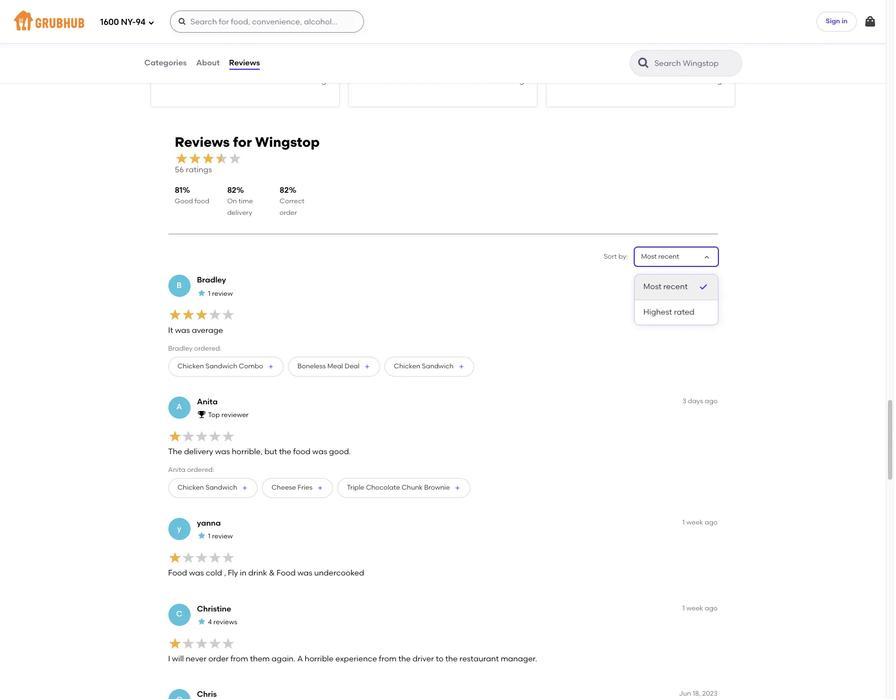 Task type: locate. For each thing, give the bounding box(es) containing it.
bradley for bradley ordered:
[[168, 345, 193, 353]]

ratings right 29 on the left of the page
[[304, 76, 330, 85]]

2 days ago
[[683, 276, 718, 284]]

1 vertical spatial in
[[240, 569, 247, 578]]

34 ratings
[[690, 76, 727, 85]]

1 review up average
[[208, 290, 233, 298]]

food
[[195, 198, 210, 205], [293, 447, 311, 457]]

1 vertical spatial chicken sandwich
[[178, 484, 237, 492]]

1
[[208, 290, 211, 298], [683, 519, 685, 527], [208, 533, 211, 541], [683, 605, 685, 612]]

correct
[[280, 198, 305, 205]]

82 inside 82 on time delivery
[[227, 186, 237, 195]]

it
[[168, 326, 173, 335]]

in
[[842, 17, 848, 25], [240, 569, 247, 578]]

chicken right "deal"
[[394, 363, 421, 370]]

ordered: for average
[[194, 345, 222, 353]]

0 horizontal spatial bradley
[[168, 345, 193, 353]]

fries
[[298, 484, 313, 492]]

anita for anita ordered:
[[168, 467, 186, 474]]

the
[[279, 447, 292, 457], [399, 655, 411, 664], [446, 655, 458, 664]]

plus icon image inside triple chocolate chunk brownie button
[[455, 485, 461, 492]]

svg image right sign in button
[[864, 15, 878, 28]]

1 vertical spatial days
[[688, 397, 704, 405]]

2 review from the top
[[212, 533, 233, 541]]

reviews down 'it's just wings' link
[[229, 58, 260, 68]]

56
[[175, 165, 184, 175]]

chicken
[[176, 51, 202, 59], [178, 363, 204, 370], [394, 363, 421, 370], [178, 484, 204, 492]]

1 vertical spatial anita
[[168, 467, 186, 474]]

review for yanna
[[212, 533, 233, 541]]

bradley for bradley
[[197, 276, 226, 285]]

29 ratings
[[293, 76, 330, 85]]

top
[[208, 411, 220, 419]]

plus icon image inside cheese fries button
[[317, 485, 324, 492]]

0 vertical spatial bradley
[[197, 276, 226, 285]]

0 horizontal spatial delivery
[[184, 447, 213, 457]]

1 horizontal spatial anita
[[197, 397, 218, 407]]

0 horizontal spatial anita
[[168, 467, 186, 474]]

ratings
[[304, 76, 330, 85], [502, 76, 528, 85], [700, 76, 727, 85], [186, 165, 212, 175]]

to
[[436, 655, 444, 664]]

anita for anita
[[197, 397, 218, 407]]

svg image
[[864, 15, 878, 28], [178, 17, 187, 26]]

2 horizontal spatial the
[[446, 655, 458, 664]]

food inside 81 good food
[[195, 198, 210, 205]]

2 star icon image from the top
[[197, 532, 206, 541]]

0 vertical spatial delivery
[[376, 74, 401, 82]]

in right fly
[[240, 569, 247, 578]]

bradley down it
[[168, 345, 193, 353]]

star icon image for yanna
[[197, 532, 206, 541]]

3 ago from the top
[[705, 519, 718, 527]]

1 vertical spatial 1 review
[[208, 533, 233, 541]]

week
[[687, 519, 704, 527], [687, 605, 704, 612]]

1 horizontal spatial bradley
[[197, 276, 226, 285]]

ordered: down average
[[194, 345, 222, 353]]

cheese fries button
[[262, 478, 333, 498]]

1 horizontal spatial in
[[842, 17, 848, 25]]

most recent up highest rated
[[644, 282, 688, 292]]

82 inside 82 correct order
[[280, 186, 289, 195]]

2 week from the top
[[687, 605, 704, 612]]

82 up correct
[[280, 186, 289, 195]]

1 vertical spatial recent
[[664, 282, 688, 292]]

0 vertical spatial a
[[176, 403, 182, 412]]

review down yanna
[[212, 533, 233, 541]]

delivery right $6.49
[[376, 74, 401, 82]]

plus icon image inside the "chicken sandwich combo" 'button'
[[268, 363, 274, 370]]

the left driver
[[399, 655, 411, 664]]

was
[[175, 326, 190, 335], [215, 447, 230, 457], [313, 447, 328, 457], [189, 569, 204, 578], [298, 569, 313, 578]]

star icon image for bradley
[[197, 289, 206, 298]]

search icon image
[[637, 57, 651, 70]]

it's just wings logo image
[[151, 0, 339, 46]]

wings
[[196, 36, 223, 47]]

chicken sandwich
[[394, 363, 454, 370], [178, 484, 237, 492]]

1 vertical spatial most
[[644, 282, 662, 292]]

2 1 review from the top
[[208, 533, 233, 541]]

svg image up the just
[[178, 17, 187, 26]]

the right but
[[279, 447, 292, 457]]

2 ago from the top
[[705, 397, 718, 405]]

1 horizontal spatial order
[[280, 209, 297, 217]]

82 up on
[[227, 186, 237, 195]]

little caesars logo image
[[349, 0, 537, 46]]

the delivery was horrible, but the food was good.
[[168, 447, 351, 457]]

2023
[[703, 691, 718, 698]]

0 vertical spatial reviews
[[229, 58, 260, 68]]

most inside "option"
[[644, 282, 662, 292]]

1 vertical spatial order
[[209, 655, 229, 664]]

1 1 review from the top
[[208, 290, 233, 298]]

0 horizontal spatial the
[[279, 447, 292, 457]]

1 vertical spatial star icon image
[[197, 532, 206, 541]]

2 days from the top
[[688, 397, 704, 405]]

sign in button
[[817, 12, 858, 32]]

1 star icon image from the top
[[197, 289, 206, 298]]

0 vertical spatial recent
[[659, 253, 680, 261]]

most up highest
[[644, 282, 662, 292]]

1 vertical spatial review
[[212, 533, 233, 541]]

recent up highest rated
[[664, 282, 688, 292]]

3 star icon image from the top
[[197, 618, 206, 626]]

delivery inside 82 on time delivery
[[227, 209, 252, 217]]

sandwich inside 'button'
[[206, 363, 237, 370]]

Search Wingstop search field
[[654, 58, 739, 69]]

0 vertical spatial week
[[687, 519, 704, 527]]

triple
[[347, 484, 365, 492]]

0 vertical spatial days
[[688, 276, 704, 284]]

18,
[[693, 691, 701, 698]]

0 horizontal spatial from
[[231, 655, 248, 664]]

1 days from the top
[[688, 276, 704, 284]]

food left cold
[[168, 569, 187, 578]]

1 horizontal spatial food
[[293, 447, 311, 457]]

1 review for yanna
[[208, 533, 233, 541]]

deal
[[345, 363, 360, 370]]

1 82 from the left
[[227, 186, 237, 195]]

ny-
[[121, 17, 136, 27]]

0 vertical spatial ordered:
[[194, 345, 222, 353]]

35–50
[[160, 65, 180, 73]]

chicken down it's just wings
[[176, 51, 202, 59]]

1 horizontal spatial chicken sandwich button
[[385, 357, 475, 377]]

1 horizontal spatial from
[[379, 655, 397, 664]]

reviews
[[214, 619, 238, 627]]

1 vertical spatial chicken sandwich button
[[168, 478, 258, 498]]

1 horizontal spatial a
[[298, 655, 303, 664]]

1 vertical spatial 1 week ago
[[683, 605, 718, 612]]

jun
[[679, 691, 692, 698]]

1 review
[[208, 290, 233, 298], [208, 533, 233, 541]]

4 ago from the top
[[705, 605, 718, 612]]

2 vertical spatial delivery
[[184, 447, 213, 457]]

days right 3 at the right bottom
[[688, 397, 704, 405]]

plus icon image for triple chocolate chunk brownie button
[[455, 485, 461, 492]]

0 vertical spatial 1 week ago
[[683, 519, 718, 527]]

review up average
[[212, 290, 233, 298]]

was left cold
[[189, 569, 204, 578]]

plus icon image
[[268, 363, 274, 370], [364, 363, 371, 370], [458, 363, 465, 370], [242, 485, 249, 492], [317, 485, 324, 492], [455, 485, 461, 492]]

reviews for reviews for wingstop
[[175, 134, 230, 150]]

reviews inside button
[[229, 58, 260, 68]]

anita up trophy icon
[[197, 397, 218, 407]]

plus icon image for the "chicken sandwich combo" 'button'
[[268, 363, 274, 370]]

driver
[[413, 655, 434, 664]]

food right good
[[195, 198, 210, 205]]

star icon image right b
[[197, 289, 206, 298]]

ago
[[705, 276, 718, 284], [705, 397, 718, 405], [705, 519, 718, 527], [705, 605, 718, 612]]

ordered:
[[194, 345, 222, 353], [187, 467, 215, 474]]

star icon image down yanna
[[197, 532, 206, 541]]

1 review from the top
[[212, 290, 233, 298]]

the right to
[[446, 655, 458, 664]]

0 vertical spatial anita
[[197, 397, 218, 407]]

order down correct
[[280, 209, 297, 217]]

in inside button
[[842, 17, 848, 25]]

a right the again. at the bottom left of page
[[298, 655, 303, 664]]

1 ago from the top
[[705, 276, 718, 284]]

but
[[265, 447, 277, 457]]

0 horizontal spatial in
[[240, 569, 247, 578]]

most recent
[[642, 253, 680, 261], [644, 282, 688, 292]]

again.
[[272, 655, 296, 664]]

star icon image left 4
[[197, 618, 206, 626]]

i
[[168, 655, 170, 664]]

205 ratings
[[487, 76, 528, 85]]

3 days ago
[[683, 397, 718, 405]]

wingstop
[[255, 134, 320, 150]]

main navigation navigation
[[0, 0, 887, 43]]

it's just wings link
[[160, 36, 330, 48]]

delivery up anita ordered:
[[184, 447, 213, 457]]

1 vertical spatial delivery
[[227, 209, 252, 217]]

ratings right 56
[[186, 165, 212, 175]]

1 vertical spatial a
[[298, 655, 303, 664]]

b
[[177, 281, 182, 291]]

0 horizontal spatial chicken sandwich button
[[168, 478, 258, 498]]

experience
[[336, 655, 377, 664]]

chicken down anita ordered:
[[178, 484, 204, 492]]

plus icon image inside boneless meal deal button
[[364, 363, 371, 370]]

Search for food, convenience, alcohol... search field
[[170, 11, 364, 33]]

reviews up 56 ratings in the left of the page
[[175, 134, 230, 150]]

0 horizontal spatial order
[[209, 655, 229, 664]]

good.
[[329, 447, 351, 457]]

0 horizontal spatial 82
[[227, 186, 237, 195]]

1 vertical spatial bradley
[[168, 345, 193, 353]]

was right &
[[298, 569, 313, 578]]

0 vertical spatial in
[[842, 17, 848, 25]]

sign in
[[827, 17, 848, 25]]

bradley right b
[[197, 276, 226, 285]]

sandwich for the delivery was horrible, but the food was good.
[[206, 484, 237, 492]]

ihop link
[[556, 36, 727, 48]]

chicken for chicken sandwich "button" to the top
[[394, 363, 421, 370]]

ratings right 34
[[700, 76, 727, 85]]

days right 2
[[688, 276, 704, 284]]

2 1 week ago from the top
[[683, 605, 718, 612]]

0 vertical spatial chicken sandwich button
[[385, 357, 475, 377]]

,
[[224, 569, 226, 578]]

chunk
[[402, 484, 423, 492]]

chicken inside the "chicken sandwich combo" 'button'
[[178, 363, 204, 370]]

delivery for the
[[184, 447, 213, 457]]

0 vertical spatial chicken sandwich
[[394, 363, 454, 370]]

most recent up most recent "option"
[[642, 253, 680, 261]]

1 vertical spatial most recent
[[644, 282, 688, 292]]

0 horizontal spatial svg image
[[178, 17, 187, 26]]

chicken sandwich for leftmost chicken sandwich "button"
[[178, 484, 237, 492]]

boneless
[[298, 363, 326, 370]]

cheese fries
[[272, 484, 313, 492]]

food
[[168, 569, 187, 578], [277, 569, 296, 578]]

2 vertical spatial star icon image
[[197, 618, 206, 626]]

order inside 82 correct order
[[280, 209, 297, 217]]

in right sign
[[842, 17, 848, 25]]

0 horizontal spatial food
[[168, 569, 187, 578]]

anita down the
[[168, 467, 186, 474]]

from right experience
[[379, 655, 397, 664]]

0 vertical spatial order
[[280, 209, 297, 217]]

food right &
[[277, 569, 296, 578]]

1 horizontal spatial food
[[277, 569, 296, 578]]

0 horizontal spatial chicken sandwich
[[178, 484, 237, 492]]

1 horizontal spatial delivery
[[227, 209, 252, 217]]

food right but
[[293, 447, 311, 457]]

1 week ago for food was cold , fly in drink & food was undercooked
[[683, 519, 718, 527]]

little
[[358, 36, 380, 47]]

order right never
[[209, 655, 229, 664]]

star icon image
[[197, 289, 206, 298], [197, 532, 206, 541], [197, 618, 206, 626]]

2 82 from the left
[[280, 186, 289, 195]]

chicken for the "chicken sandwich combo" 'button'
[[178, 363, 204, 370]]

35–50 min
[[160, 65, 193, 73]]

reviews for wingstop
[[175, 134, 320, 150]]

star icon image for christine
[[197, 618, 206, 626]]

ordered: up yanna
[[187, 467, 215, 474]]

0 vertical spatial most
[[642, 253, 657, 261]]

time
[[239, 198, 253, 205]]

0 vertical spatial food
[[195, 198, 210, 205]]

boneless meal deal button
[[288, 357, 380, 377]]

most right by:
[[642, 253, 657, 261]]

top reviewer
[[208, 411, 249, 419]]

0 vertical spatial 1 review
[[208, 290, 233, 298]]

82 for 82 correct order
[[280, 186, 289, 195]]

1 vertical spatial reviews
[[175, 134, 230, 150]]

anita
[[197, 397, 218, 407], [168, 467, 186, 474]]

ratings right 205
[[502, 76, 528, 85]]

1 1 week ago from the top
[[683, 519, 718, 527]]

drink
[[249, 569, 267, 578]]

0 vertical spatial star icon image
[[197, 289, 206, 298]]

1 review down yanna
[[208, 533, 233, 541]]

2 horizontal spatial delivery
[[376, 74, 401, 82]]

a
[[176, 403, 182, 412], [298, 655, 303, 664]]

1 horizontal spatial 82
[[280, 186, 289, 195]]

recent inside sort by: field
[[659, 253, 680, 261]]

from left them at the bottom left of page
[[231, 655, 248, 664]]

delivery down time
[[227, 209, 252, 217]]

1 horizontal spatial chicken sandwich
[[394, 363, 454, 370]]

sandwich
[[206, 363, 237, 370], [422, 363, 454, 370], [206, 484, 237, 492]]

a left trophy icon
[[176, 403, 182, 412]]

chicken down bradley ordered:
[[178, 363, 204, 370]]

most
[[642, 253, 657, 261], [644, 282, 662, 292]]

1 vertical spatial week
[[687, 605, 704, 612]]

0 horizontal spatial food
[[195, 198, 210, 205]]

1 week from the top
[[687, 519, 704, 527]]

food was cold , fly in drink & food was undercooked
[[168, 569, 365, 578]]

recent up most recent "option"
[[659, 253, 680, 261]]

0 vertical spatial review
[[212, 290, 233, 298]]

1 vertical spatial ordered:
[[187, 467, 215, 474]]

chicken sandwich button
[[385, 357, 475, 377], [168, 478, 258, 498]]



Task type: describe. For each thing, give the bounding box(es) containing it.
it's
[[160, 36, 173, 47]]

categories button
[[144, 43, 187, 83]]

$6.49
[[358, 74, 374, 82]]

about button
[[196, 43, 220, 83]]

days for the delivery was horrible, but the food was good.
[[688, 397, 704, 405]]

by:
[[619, 253, 628, 261]]

was left good.
[[313, 447, 328, 457]]

chicken sandwich for chicken sandwich "button" to the top
[[394, 363, 454, 370]]

categories
[[144, 58, 187, 68]]

94
[[136, 17, 146, 27]]

81
[[175, 186, 183, 195]]

1 horizontal spatial svg image
[[864, 15, 878, 28]]

little caesars link
[[358, 36, 528, 48]]

1 from from the left
[[231, 655, 248, 664]]

reviewer
[[222, 411, 249, 419]]

reviews button
[[229, 43, 261, 83]]

cold
[[206, 569, 222, 578]]

check icon image
[[698, 282, 709, 293]]

34
[[690, 76, 699, 85]]

1 vertical spatial food
[[293, 447, 311, 457]]

29
[[293, 76, 302, 85]]

days for it was average
[[688, 276, 704, 284]]

Sort by: field
[[642, 252, 680, 262]]

boneless meal deal
[[298, 363, 360, 370]]

1 food from the left
[[168, 569, 187, 578]]

week for i will never order from them again. a horrible experience from the driver to the restaurant manager.
[[687, 605, 704, 612]]

horrible,
[[232, 447, 263, 457]]

min
[[181, 65, 193, 73]]

ordered: for was
[[187, 467, 215, 474]]

reviews for reviews
[[229, 58, 260, 68]]

ihop
[[556, 36, 579, 47]]

highest
[[644, 308, 673, 317]]

it's just wings
[[160, 36, 223, 47]]

sign
[[827, 17, 841, 25]]

0 vertical spatial most recent
[[642, 253, 680, 261]]

review for bradley
[[212, 290, 233, 298]]

christine
[[197, 605, 231, 614]]

82 correct order
[[280, 186, 305, 217]]

combo
[[239, 363, 263, 370]]

1 review for bradley
[[208, 290, 233, 298]]

caesars
[[382, 36, 419, 47]]

little caesars
[[358, 36, 419, 47]]

will
[[172, 655, 184, 664]]

4
[[208, 619, 212, 627]]

56 ratings
[[175, 165, 212, 175]]

2 from from the left
[[379, 655, 397, 664]]

3
[[683, 397, 687, 405]]

anita ordered:
[[168, 467, 215, 474]]

yanna
[[197, 519, 221, 528]]

i will never order from them again. a horrible experience from the driver to the restaurant manager.
[[168, 655, 538, 664]]

it was average
[[168, 326, 223, 335]]

most inside sort by: field
[[642, 253, 657, 261]]

trophy icon image
[[197, 410, 206, 419]]

about
[[196, 58, 220, 68]]

&
[[269, 569, 275, 578]]

delivery for $6.49
[[376, 74, 401, 82]]

highest rated
[[644, 308, 695, 317]]

ago for good.
[[705, 397, 718, 405]]

for
[[233, 134, 252, 150]]

1 horizontal spatial the
[[399, 655, 411, 664]]

81 good food
[[175, 186, 210, 205]]

was left the horrible,
[[215, 447, 230, 457]]

the
[[168, 447, 182, 457]]

ratings for 34 ratings
[[700, 76, 727, 85]]

1600
[[100, 17, 119, 27]]

horrible
[[305, 655, 334, 664]]

bradley ordered:
[[168, 345, 222, 353]]

week for food was cold , fly in drink & food was undercooked
[[687, 519, 704, 527]]

fly
[[228, 569, 238, 578]]

triple chocolate chunk brownie
[[347, 484, 450, 492]]

on
[[227, 198, 237, 205]]

ihop logo image
[[547, 0, 735, 46]]

most recent inside "option"
[[644, 282, 688, 292]]

good
[[175, 198, 193, 205]]

chicken for leftmost chicken sandwich "button"
[[178, 484, 204, 492]]

ago for horrible
[[705, 605, 718, 612]]

recent inside "option"
[[664, 282, 688, 292]]

chocolate
[[366, 484, 400, 492]]

was right it
[[175, 326, 190, 335]]

ratings for 205 ratings
[[502, 76, 528, 85]]

jun 18, 2023
[[679, 691, 718, 698]]

82 on time delivery
[[227, 186, 253, 217]]

y
[[177, 524, 181, 534]]

caret down icon image
[[703, 253, 712, 261]]

plus icon image for cheese fries button
[[317, 485, 324, 492]]

205
[[487, 76, 500, 85]]

svg image
[[148, 19, 155, 26]]

them
[[250, 655, 270, 664]]

1 week ago for i will never order from them again. a horrible experience from the driver to the restaurant manager.
[[683, 605, 718, 612]]

cheese
[[272, 484, 296, 492]]

2 food from the left
[[277, 569, 296, 578]]

ratings for 29 ratings
[[304, 76, 330, 85]]

sort
[[604, 253, 617, 261]]

rated
[[675, 308, 695, 317]]

ratings for 56 ratings
[[186, 165, 212, 175]]

c
[[176, 610, 182, 620]]

meal
[[328, 363, 343, 370]]

82 for 82 on time delivery
[[227, 186, 237, 195]]

2
[[683, 276, 687, 284]]

plus icon image for boneless meal deal button
[[364, 363, 371, 370]]

sort by:
[[604, 253, 628, 261]]

manager.
[[501, 655, 538, 664]]

triple chocolate chunk brownie button
[[338, 478, 471, 498]]

most recent option
[[635, 275, 718, 300]]

chicken sandwich combo
[[178, 363, 263, 370]]

sandwich for it was average
[[206, 363, 237, 370]]

brownie
[[425, 484, 450, 492]]

undercooked
[[315, 569, 365, 578]]

chicken sandwich combo button
[[168, 357, 284, 377]]

just
[[175, 36, 194, 47]]

0 horizontal spatial a
[[176, 403, 182, 412]]

$6.49 delivery
[[358, 74, 401, 82]]

ago for food
[[705, 519, 718, 527]]



Task type: vqa. For each thing, say whether or not it's contained in the screenshot.
Chicken Sandwich Combo
yes



